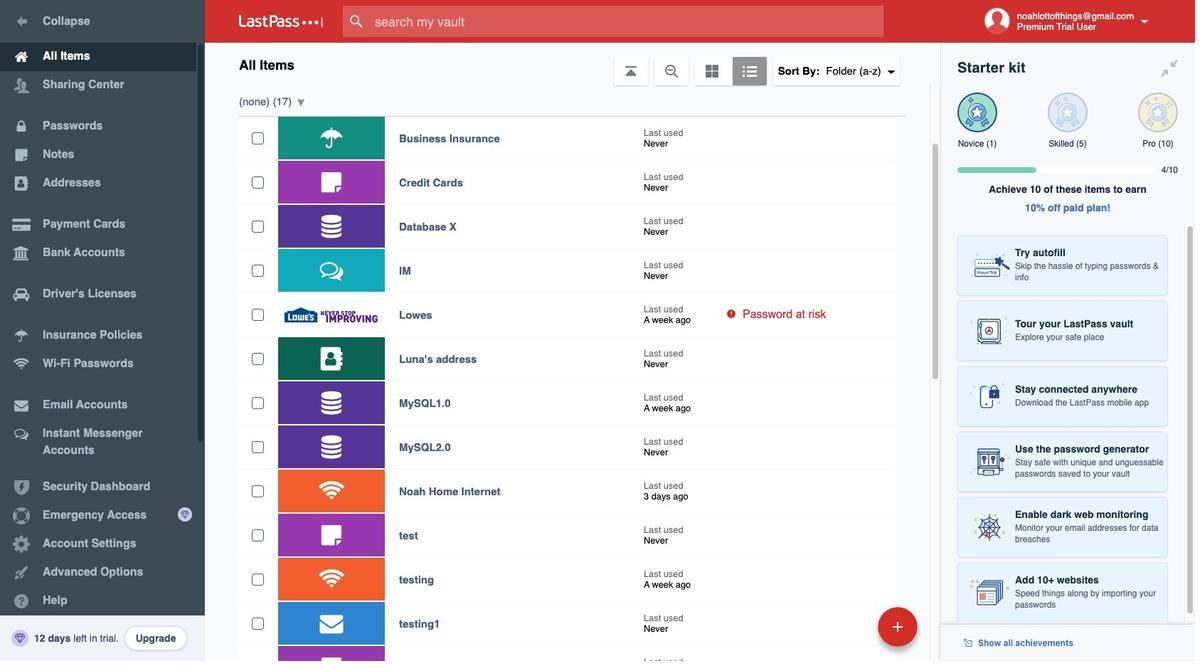 Task type: describe. For each thing, give the bounding box(es) containing it.
Search search field
[[343, 6, 912, 37]]

main navigation navigation
[[0, 0, 205, 661]]

lastpass image
[[239, 15, 323, 28]]

search my vault text field
[[343, 6, 912, 37]]



Task type: locate. For each thing, give the bounding box(es) containing it.
new item element
[[780, 606, 923, 647]]

vault options navigation
[[205, 43, 941, 85]]

new item navigation
[[780, 603, 927, 661]]



